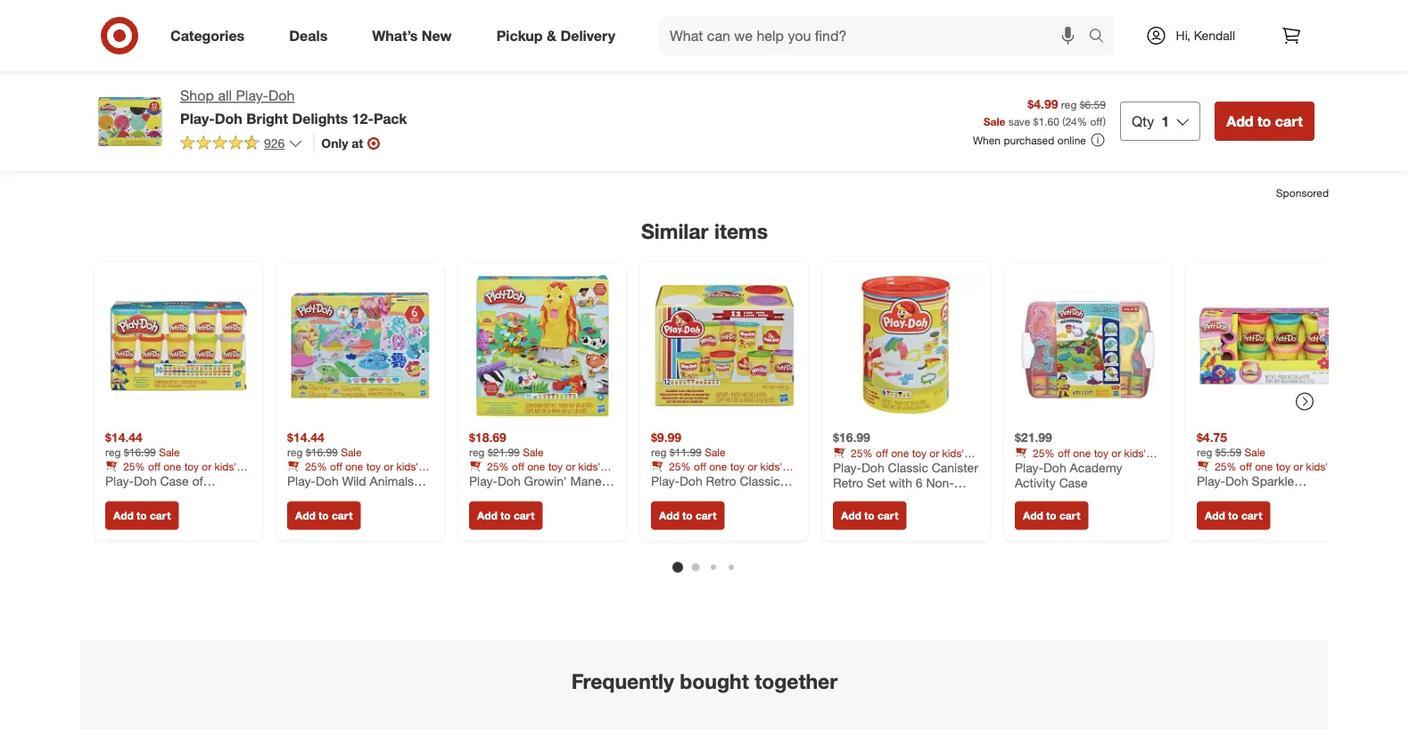 Task type: vqa. For each thing, say whether or not it's contained in the screenshot.
the off in '$4.99 reg $6.59 Sale save $ 1.60 ( 24 % off )'
yes



Task type: locate. For each thing, give the bounding box(es) containing it.
6
[[916, 476, 923, 491]]

25% for play-doh wild animals mixing kit image
[[305, 460, 327, 473]]

cart
[[1276, 112, 1304, 130], [150, 509, 171, 523], [332, 509, 353, 523], [514, 509, 535, 523], [696, 509, 717, 523], [878, 509, 899, 523], [1060, 509, 1081, 523], [1242, 509, 1263, 523]]

play- down shop
[[180, 110, 215, 127]]

play- up bright
[[236, 87, 269, 104]]

add to cart button for play-doh growin' mane lion and friends image
[[469, 502, 543, 530]]

add to cart for play-doh wild animals mixing kit image
[[295, 509, 353, 523]]

toy
[[912, 447, 927, 460], [1094, 447, 1109, 460], [184, 460, 199, 473], [366, 460, 381, 473], [548, 460, 563, 473], [730, 460, 745, 473], [1276, 460, 1291, 473]]

play-doh growin' mane lion and friends image
[[469, 273, 616, 419]]

$4.99
[[1028, 96, 1059, 112]]

$16.99
[[833, 430, 871, 446], [124, 446, 156, 459], [306, 446, 338, 459]]

$9.99
[[651, 430, 682, 446]]

$4.75
[[1197, 430, 1228, 446]]

doh
[[269, 87, 295, 104], [215, 110, 243, 127], [862, 460, 885, 476], [1044, 460, 1067, 476]]

1 horizontal spatial $16.99
[[306, 446, 338, 459]]

only at
[[322, 135, 363, 151]]

24
[[1066, 115, 1078, 128]]

play- up the toxic
[[833, 460, 862, 476]]

25% off one toy or kids' book
[[833, 447, 965, 473], [1015, 447, 1147, 473], [105, 460, 237, 487], [287, 460, 419, 487], [469, 460, 601, 487], [651, 460, 783, 487], [1197, 460, 1329, 487]]

doh left with
[[862, 460, 885, 476]]

one for play-doh retro classic can collection - 12pk image
[[709, 460, 727, 473]]

at
[[352, 135, 363, 151]]

bright
[[247, 110, 288, 127]]

to for play-doh academy activity case image on the right of the page
[[1047, 509, 1057, 523]]

play- inside play-doh classic canister retro set with 6 non- toxic colors
[[833, 460, 862, 476]]

to for play-doh growin' mane lion and friends image
[[501, 509, 511, 523]]

region
[[80, 116, 1354, 730]]

sale inside $4.75 reg $5.59 sale
[[1245, 446, 1266, 459]]

search
[[1081, 29, 1124, 46]]

deals link
[[274, 16, 350, 55]]

kids' for play-doh wild animals mixing kit image
[[397, 460, 419, 473]]

toy for play-doh sparkle compound collection image
[[1276, 460, 1291, 473]]

cart for play-doh retro classic can collection - 12pk image
[[696, 509, 717, 523]]

online
[[1058, 133, 1087, 147]]

$14.44 reg $16.99 sale for play-doh case of imagination image
[[105, 430, 180, 459]]

pickup & delivery link
[[482, 16, 638, 55]]

12-
[[352, 110, 374, 127]]

off
[[1091, 115, 1103, 128], [876, 447, 889, 460], [1058, 447, 1071, 460], [148, 460, 160, 473], [330, 460, 342, 473], [512, 460, 524, 473], [694, 460, 707, 473], [1240, 460, 1253, 473]]

image of play-doh bright delights 12-pack image
[[95, 86, 166, 157]]

add to cart for play-doh growin' mane lion and friends image
[[477, 509, 535, 523]]

kids' for play-doh sparkle compound collection image
[[1307, 460, 1329, 473]]

sale inside '$18.69 reg $21.99 sale'
[[523, 446, 544, 459]]

sale for play-doh growin' mane lion and friends image
[[523, 446, 544, 459]]

one for play-doh wild animals mixing kit image
[[345, 460, 363, 473]]

25% for play-doh growin' mane lion and friends image
[[487, 460, 509, 473]]

toy for play-doh case of imagination image
[[184, 460, 199, 473]]

cart for play-doh wild animals mixing kit image
[[332, 509, 353, 523]]

or for play-doh retro classic can collection - 12pk image
[[748, 460, 758, 473]]

sale for play-doh case of imagination image
[[159, 446, 180, 459]]

retro
[[833, 476, 864, 491]]

play-doh sparkle compound collection image
[[1197, 273, 1344, 419]]

1 $14.44 reg $16.99 sale from the left
[[105, 430, 180, 459]]

canister
[[932, 460, 979, 476]]

add to cart
[[1227, 112, 1304, 130], [113, 509, 171, 523], [295, 509, 353, 523], [477, 509, 535, 523], [659, 509, 717, 523], [841, 509, 899, 523], [1023, 509, 1081, 523], [1205, 509, 1263, 523]]

$14.44
[[105, 430, 143, 446], [287, 430, 325, 446]]

add to cart button
[[1215, 102, 1315, 141], [105, 502, 179, 530], [287, 502, 361, 530], [469, 502, 543, 530], [651, 502, 725, 530], [833, 502, 907, 530], [1015, 502, 1089, 530], [1197, 502, 1271, 530]]

add for play-doh growin' mane lion and friends image
[[477, 509, 498, 523]]

$4.99 reg $6.59 sale save $ 1.60 ( 24 % off )
[[984, 96, 1106, 128]]

with
[[890, 476, 913, 491]]

toy for play-doh growin' mane lion and friends image
[[548, 460, 563, 473]]

$18.69 reg $21.99 sale
[[469, 430, 544, 459]]

$14.44 reg $16.99 sale for play-doh wild animals mixing kit image
[[287, 430, 362, 459]]

2 $14.44 from the left
[[287, 430, 325, 446]]

1
[[1162, 112, 1170, 130]]

or
[[930, 447, 940, 460], [1112, 447, 1122, 460], [202, 460, 212, 473], [384, 460, 394, 473], [566, 460, 576, 473], [748, 460, 758, 473], [1294, 460, 1304, 473]]

1.60
[[1039, 115, 1060, 128]]

play-doh classic canister retro set with 6 non- toxic colors
[[833, 460, 979, 507]]

colors
[[865, 491, 902, 507]]

sale
[[984, 115, 1006, 128], [159, 446, 180, 459], [341, 446, 362, 459], [523, 446, 544, 459], [705, 446, 726, 459], [1245, 446, 1266, 459]]

0 horizontal spatial $16.99
[[124, 446, 156, 459]]

1 horizontal spatial $14.44
[[287, 430, 325, 446]]

pickup & delivery
[[497, 27, 616, 44]]

add to cart button for play-doh academy activity case image on the right of the page
[[1015, 502, 1089, 530]]

cart for play-doh classic canister retro set with 6 non-toxic colors image
[[878, 509, 899, 523]]

book for play-doh retro classic can collection - 12pk image
[[651, 473, 676, 487]]

reg inside $9.99 reg $11.99 sale
[[651, 446, 667, 459]]

sale inside $9.99 reg $11.99 sale
[[705, 446, 726, 459]]

hi, kendall
[[1177, 28, 1236, 43]]

reg inside $4.75 reg $5.59 sale
[[1197, 446, 1213, 459]]

reg for play-doh growin' mane lion and friends image
[[469, 446, 485, 459]]

add for play-doh academy activity case image on the right of the page
[[1023, 509, 1044, 523]]

0 horizontal spatial $14.44
[[105, 430, 143, 446]]

save
[[1009, 115, 1031, 128]]

add to cart for play-doh sparkle compound collection image
[[1205, 509, 1263, 523]]

or for play-doh wild animals mixing kit image
[[384, 460, 394, 473]]

hi,
[[1177, 28, 1191, 43]]

$14.44 reg $16.99 sale
[[105, 430, 180, 459], [287, 430, 362, 459]]

0 horizontal spatial $21.99
[[488, 446, 520, 459]]

cart for play-doh case of imagination image
[[150, 509, 171, 523]]

new
[[422, 27, 452, 44]]

to for play-doh classic canister retro set with 6 non-toxic colors image
[[865, 509, 875, 523]]

$16.99 for play-doh wild animals mixing kit image
[[306, 446, 338, 459]]

kids' for play-doh growin' mane lion and friends image
[[579, 460, 601, 473]]

kids'
[[943, 447, 965, 460], [1125, 447, 1147, 460], [215, 460, 237, 473], [397, 460, 419, 473], [579, 460, 601, 473], [761, 460, 783, 473], [1307, 460, 1329, 473]]

one for play-doh sparkle compound collection image
[[1256, 460, 1274, 473]]

together
[[755, 670, 838, 695]]

kids' for play-doh case of imagination image
[[215, 460, 237, 473]]

add to cart button for play-doh retro classic can collection - 12pk image
[[651, 502, 725, 530]]

$4.75 reg $5.59 sale
[[1197, 430, 1266, 459]]

one
[[891, 447, 909, 460], [1074, 447, 1092, 460], [163, 460, 181, 473], [345, 460, 363, 473], [527, 460, 545, 473], [709, 460, 727, 473], [1256, 460, 1274, 473]]

reg for play-doh retro classic can collection - 12pk image
[[651, 446, 667, 459]]

play-
[[236, 87, 269, 104], [180, 110, 215, 127], [833, 460, 862, 476], [1015, 460, 1044, 476]]

$
[[1034, 115, 1039, 128]]

what's new
[[372, 27, 452, 44]]

add for play-doh wild animals mixing kit image
[[295, 509, 316, 523]]

1 $14.44 from the left
[[105, 430, 143, 446]]

toy for play-doh retro classic can collection - 12pk image
[[730, 460, 745, 473]]

0 horizontal spatial $14.44 reg $16.99 sale
[[105, 430, 180, 459]]

sponsored
[[1277, 187, 1329, 200]]

$11.99
[[670, 446, 702, 459]]

add
[[1227, 112, 1254, 130], [113, 509, 134, 523], [295, 509, 316, 523], [477, 509, 498, 523], [659, 509, 680, 523], [841, 509, 862, 523], [1023, 509, 1044, 523], [1205, 509, 1226, 523]]

play- left case
[[1015, 460, 1044, 476]]

add for play-doh case of imagination image
[[113, 509, 134, 523]]

add for play-doh classic canister retro set with 6 non-toxic colors image
[[841, 509, 862, 523]]

delivery
[[561, 27, 616, 44]]

reg
[[1062, 98, 1077, 111], [105, 446, 121, 459], [287, 446, 303, 459], [469, 446, 485, 459], [651, 446, 667, 459], [1197, 446, 1213, 459]]

to
[[1258, 112, 1272, 130], [137, 509, 147, 523], [319, 509, 329, 523], [501, 509, 511, 523], [683, 509, 693, 523], [865, 509, 875, 523], [1047, 509, 1057, 523], [1229, 509, 1239, 523]]

reg inside '$18.69 reg $21.99 sale'
[[469, 446, 485, 459]]

)
[[1103, 115, 1106, 128]]

activity
[[1015, 476, 1056, 491]]

25% off one toy or kids' book for play-doh sparkle compound collection image
[[1197, 460, 1329, 487]]

case
[[1060, 476, 1088, 491]]

book for play-doh growin' mane lion and friends image
[[469, 473, 494, 487]]

book
[[833, 460, 858, 473], [1015, 460, 1040, 473], [105, 473, 130, 487], [287, 473, 312, 487], [469, 473, 494, 487], [651, 473, 676, 487], [1197, 473, 1222, 487]]

2 $14.44 reg $16.99 sale from the left
[[287, 430, 362, 459]]

$21.99
[[1015, 430, 1053, 446], [488, 446, 520, 459]]

$18.69
[[469, 430, 507, 446]]

doh left academy
[[1044, 460, 1067, 476]]

25%
[[851, 447, 873, 460], [1033, 447, 1055, 460], [123, 460, 145, 473], [305, 460, 327, 473], [487, 460, 509, 473], [669, 460, 691, 473], [1215, 460, 1237, 473]]

deals
[[289, 27, 328, 44]]

frequently bought together
[[572, 670, 838, 695]]

doh inside play-doh academy activity case
[[1044, 460, 1067, 476]]

1 horizontal spatial $14.44 reg $16.99 sale
[[287, 430, 362, 459]]



Task type: describe. For each thing, give the bounding box(es) containing it.
add to cart for play-doh academy activity case image on the right of the page
[[1023, 509, 1081, 523]]

when
[[973, 133, 1001, 147]]

toxic
[[833, 491, 862, 507]]

to for play-doh wild animals mixing kit image
[[319, 509, 329, 523]]

sale inside $4.99 reg $6.59 sale save $ 1.60 ( 24 % off )
[[984, 115, 1006, 128]]

add to cart for play-doh case of imagination image
[[113, 509, 171, 523]]

book for play-doh sparkle compound collection image
[[1197, 473, 1222, 487]]

similar items
[[641, 219, 768, 244]]

play-doh academy activity case image
[[1015, 273, 1162, 419]]

25% off one toy or kids' book for play-doh growin' mane lion and friends image
[[469, 460, 601, 487]]

one for play-doh case of imagination image
[[163, 460, 181, 473]]

cart for play-doh growin' mane lion and friends image
[[514, 509, 535, 523]]

doh down all
[[215, 110, 243, 127]]

toy for play-doh wild animals mixing kit image
[[366, 460, 381, 473]]

frequently
[[572, 670, 674, 695]]

926 link
[[180, 135, 303, 155]]

What can we help you find? suggestions appear below search field
[[659, 16, 1094, 55]]

kendall
[[1195, 28, 1236, 43]]

shop all play-doh play-doh bright delights 12-pack
[[180, 87, 407, 127]]

doh inside play-doh classic canister retro set with 6 non- toxic colors
[[862, 460, 885, 476]]

reg for play-doh wild animals mixing kit image
[[287, 446, 303, 459]]

$5.59
[[1216, 446, 1242, 459]]

or for play-doh case of imagination image
[[202, 460, 212, 473]]

&
[[547, 27, 557, 44]]

25% for play-doh case of imagination image
[[123, 460, 145, 473]]

non-
[[927, 476, 955, 491]]

what's new link
[[357, 16, 474, 55]]

$21.99 inside '$18.69 reg $21.99 sale'
[[488, 446, 520, 459]]

add to cart button for play-doh sparkle compound collection image
[[1197, 502, 1271, 530]]

to for play-doh retro classic can collection - 12pk image
[[683, 509, 693, 523]]

categories
[[170, 27, 245, 44]]

add for play-doh sparkle compound collection image
[[1205, 509, 1226, 523]]

25% for play-doh retro classic can collection - 12pk image
[[669, 460, 691, 473]]

sale for play-doh sparkle compound collection image
[[1245, 446, 1266, 459]]

doh up bright
[[269, 87, 295, 104]]

what's
[[372, 27, 418, 44]]

play-doh retro classic can collection - 12pk image
[[651, 273, 798, 419]]

all
[[218, 87, 232, 104]]

$9.99 reg $11.99 sale
[[651, 430, 726, 459]]

off inside $4.99 reg $6.59 sale save $ 1.60 ( 24 % off )
[[1091, 115, 1103, 128]]

only
[[322, 135, 348, 151]]

reg inside $4.99 reg $6.59 sale save $ 1.60 ( 24 % off )
[[1062, 98, 1077, 111]]

classic
[[888, 460, 929, 476]]

$14.44 for play-doh wild animals mixing kit image
[[287, 430, 325, 446]]

categories link
[[155, 16, 267, 55]]

academy
[[1070, 460, 1123, 476]]

items
[[715, 219, 768, 244]]

(
[[1063, 115, 1066, 128]]

one for play-doh growin' mane lion and friends image
[[527, 460, 545, 473]]

sale for play-doh wild animals mixing kit image
[[341, 446, 362, 459]]

purchased
[[1004, 133, 1055, 147]]

pack
[[374, 110, 407, 127]]

play-doh wild animals mixing kit image
[[287, 273, 434, 419]]

delights
[[292, 110, 348, 127]]

shop
[[180, 87, 214, 104]]

25% off one toy or kids' book for play-doh retro classic can collection - 12pk image
[[651, 460, 783, 487]]

$16.99 for play-doh case of imagination image
[[124, 446, 156, 459]]

reg for play-doh sparkle compound collection image
[[1197, 446, 1213, 459]]

25% off one toy or kids' book for play-doh wild animals mixing kit image
[[287, 460, 419, 487]]

pickup
[[497, 27, 543, 44]]

kids' for play-doh retro classic can collection - 12pk image
[[761, 460, 783, 473]]

similar
[[641, 219, 709, 244]]

2 horizontal spatial $16.99
[[833, 430, 871, 446]]

%
[[1078, 115, 1088, 128]]

search button
[[1081, 16, 1124, 59]]

or for play-doh sparkle compound collection image
[[1294, 460, 1304, 473]]

926
[[264, 135, 285, 151]]

region containing similar items
[[80, 116, 1354, 730]]

or for play-doh growin' mane lion and friends image
[[566, 460, 576, 473]]

25% off one toy or kids' book for play-doh case of imagination image
[[105, 460, 237, 487]]

sale for play-doh retro classic can collection - 12pk image
[[705, 446, 726, 459]]

play- inside play-doh academy activity case
[[1015, 460, 1044, 476]]

book for play-doh wild animals mixing kit image
[[287, 473, 312, 487]]

$6.59
[[1080, 98, 1106, 111]]

qty
[[1132, 112, 1155, 130]]

to for play-doh case of imagination image
[[137, 509, 147, 523]]

reg for play-doh case of imagination image
[[105, 446, 121, 459]]

cart for play-doh academy activity case image on the right of the page
[[1060, 509, 1081, 523]]

play-doh case of imagination image
[[105, 273, 252, 419]]

to for play-doh sparkle compound collection image
[[1229, 509, 1239, 523]]

1 horizontal spatial $21.99
[[1015, 430, 1053, 446]]

qty 1
[[1132, 112, 1170, 130]]

$14.44 for play-doh case of imagination image
[[105, 430, 143, 446]]

add to cart for play-doh classic canister retro set with 6 non-toxic colors image
[[841, 509, 899, 523]]

add to cart button for play-doh wild animals mixing kit image
[[287, 502, 361, 530]]

cart for play-doh sparkle compound collection image
[[1242, 509, 1263, 523]]

when purchased online
[[973, 133, 1087, 147]]

add for play-doh retro classic can collection - 12pk image
[[659, 509, 680, 523]]

bought
[[680, 670, 749, 695]]

set
[[867, 476, 886, 491]]

add to cart for play-doh retro classic can collection - 12pk image
[[659, 509, 717, 523]]

25% for play-doh sparkle compound collection image
[[1215, 460, 1237, 473]]

book for play-doh case of imagination image
[[105, 473, 130, 487]]

add to cart button for play-doh classic canister retro set with 6 non-toxic colors image
[[833, 502, 907, 530]]

add to cart button for play-doh case of imagination image
[[105, 502, 179, 530]]

play-doh academy activity case
[[1015, 460, 1123, 491]]

play-doh classic canister retro set with 6 non-toxic colors image
[[833, 273, 980, 419]]



